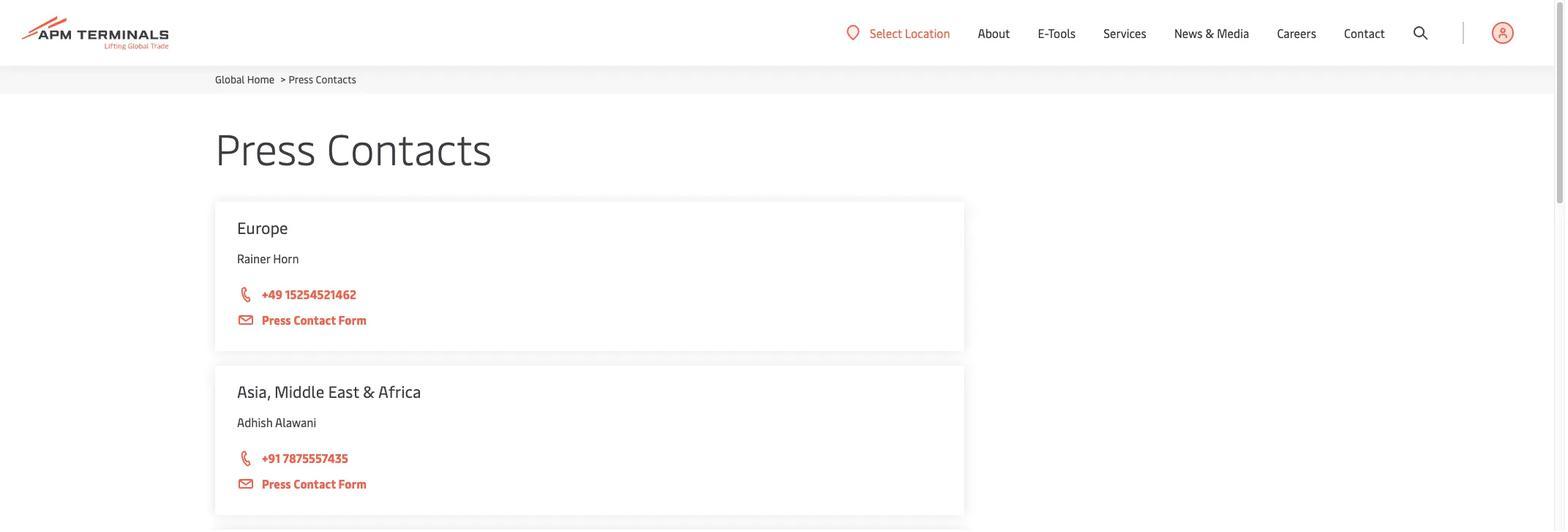 Task type: locate. For each thing, give the bounding box(es) containing it.
& right news at the right of page
[[1206, 25, 1214, 41]]

0 vertical spatial &
[[1206, 25, 1214, 41]]

1 vertical spatial press contact form
[[262, 476, 367, 492]]

+49 15254521462
[[262, 286, 356, 302]]

adhish alawani
[[237, 414, 316, 430]]

contact right careers dropdown button
[[1344, 25, 1385, 41]]

& right east
[[363, 381, 375, 403]]

press contact form for asia, middle east & africa
[[262, 476, 367, 492]]

1 press contact form link from the top
[[237, 311, 943, 329]]

1 press contact form from the top
[[262, 312, 367, 328]]

press contact form down '7875557435'
[[262, 476, 367, 492]]

0 vertical spatial form
[[339, 312, 367, 328]]

& inside popup button
[[1206, 25, 1214, 41]]

2 press contact form link from the top
[[237, 475, 943, 493]]

contact down '7875557435'
[[294, 476, 336, 492]]

form down 15254521462
[[339, 312, 367, 328]]

press contact form
[[262, 312, 367, 328], [262, 476, 367, 492]]

form down '7875557435'
[[339, 476, 367, 492]]

press contact form link down +49 15254521462 link
[[237, 311, 943, 329]]

0 vertical spatial contacts
[[316, 72, 356, 86]]

press
[[289, 72, 313, 86], [215, 119, 316, 176], [262, 312, 291, 328], [262, 476, 291, 492]]

1 form from the top
[[339, 312, 367, 328]]

0 vertical spatial press contact form
[[262, 312, 367, 328]]

select location
[[870, 25, 950, 41]]

+49 15254521462 link
[[237, 285, 943, 304]]

careers
[[1277, 25, 1317, 41]]

select
[[870, 25, 902, 41]]

east
[[328, 381, 359, 403]]

0 horizontal spatial &
[[363, 381, 375, 403]]

15254521462
[[285, 286, 356, 302]]

press contact form down +49 15254521462
[[262, 312, 367, 328]]

1 vertical spatial contact
[[294, 312, 336, 328]]

0 vertical spatial press contact form link
[[237, 311, 943, 329]]

contact down +49 15254521462
[[294, 312, 336, 328]]

alawani
[[275, 414, 316, 430]]

>
[[281, 72, 286, 86]]

7875557435
[[283, 450, 348, 466]]

form
[[339, 312, 367, 328], [339, 476, 367, 492]]

&
[[1206, 25, 1214, 41], [363, 381, 375, 403]]

tools
[[1048, 25, 1076, 41]]

1 horizontal spatial &
[[1206, 25, 1214, 41]]

location
[[905, 25, 950, 41]]

1 vertical spatial form
[[339, 476, 367, 492]]

press contact form link
[[237, 311, 943, 329], [237, 475, 943, 493]]

contacts
[[316, 72, 356, 86], [327, 119, 492, 176]]

press contact form for europe
[[262, 312, 367, 328]]

+91 7875557435 link
[[237, 449, 943, 468]]

press contact form link down +91 7875557435 'link'
[[237, 475, 943, 493]]

2 press contact form from the top
[[262, 476, 367, 492]]

contact
[[1344, 25, 1385, 41], [294, 312, 336, 328], [294, 476, 336, 492]]

+91 7875557435
[[262, 450, 348, 466]]

global
[[215, 72, 245, 86]]

1 vertical spatial press contact form link
[[237, 475, 943, 493]]

+49
[[262, 286, 283, 302]]

2 form from the top
[[339, 476, 367, 492]]

2 vertical spatial contact
[[294, 476, 336, 492]]



Task type: vqa. For each thing, say whether or not it's contained in the screenshot.
Close alert image
no



Task type: describe. For each thing, give the bounding box(es) containing it.
press contacts
[[215, 119, 492, 176]]

horn
[[273, 250, 299, 266]]

middle
[[274, 381, 324, 403]]

media
[[1217, 25, 1250, 41]]

global home > press contacts
[[215, 72, 356, 86]]

press right >
[[289, 72, 313, 86]]

press down +49
[[262, 312, 291, 328]]

press down +91
[[262, 476, 291, 492]]

news
[[1175, 25, 1203, 41]]

contact for asia, middle east & africa
[[294, 476, 336, 492]]

contact for europe
[[294, 312, 336, 328]]

press down 'home'
[[215, 119, 316, 176]]

europe
[[237, 217, 288, 239]]

about button
[[978, 0, 1010, 66]]

global home link
[[215, 72, 275, 86]]

press contact form link for asia, middle east & africa
[[237, 475, 943, 493]]

careers button
[[1277, 0, 1317, 66]]

africa
[[378, 381, 421, 403]]

e-tools button
[[1038, 0, 1076, 66]]

asia,
[[237, 381, 271, 403]]

services
[[1104, 25, 1147, 41]]

services button
[[1104, 0, 1147, 66]]

asia, middle east & africa
[[237, 381, 421, 403]]

1 vertical spatial contacts
[[327, 119, 492, 176]]

news & media button
[[1175, 0, 1250, 66]]

form for europe
[[339, 312, 367, 328]]

e-tools
[[1038, 25, 1076, 41]]

news & media
[[1175, 25, 1250, 41]]

press contact form link for europe
[[237, 311, 943, 329]]

home
[[247, 72, 275, 86]]

select location button
[[847, 25, 950, 41]]

0 vertical spatial contact
[[1344, 25, 1385, 41]]

rainer
[[237, 250, 270, 266]]

contact button
[[1344, 0, 1385, 66]]

1 vertical spatial &
[[363, 381, 375, 403]]

form for asia, middle east & africa
[[339, 476, 367, 492]]

adhish
[[237, 414, 273, 430]]

rainer horn
[[237, 250, 299, 266]]

about
[[978, 25, 1010, 41]]

e-
[[1038, 25, 1048, 41]]

+91
[[262, 450, 280, 466]]



